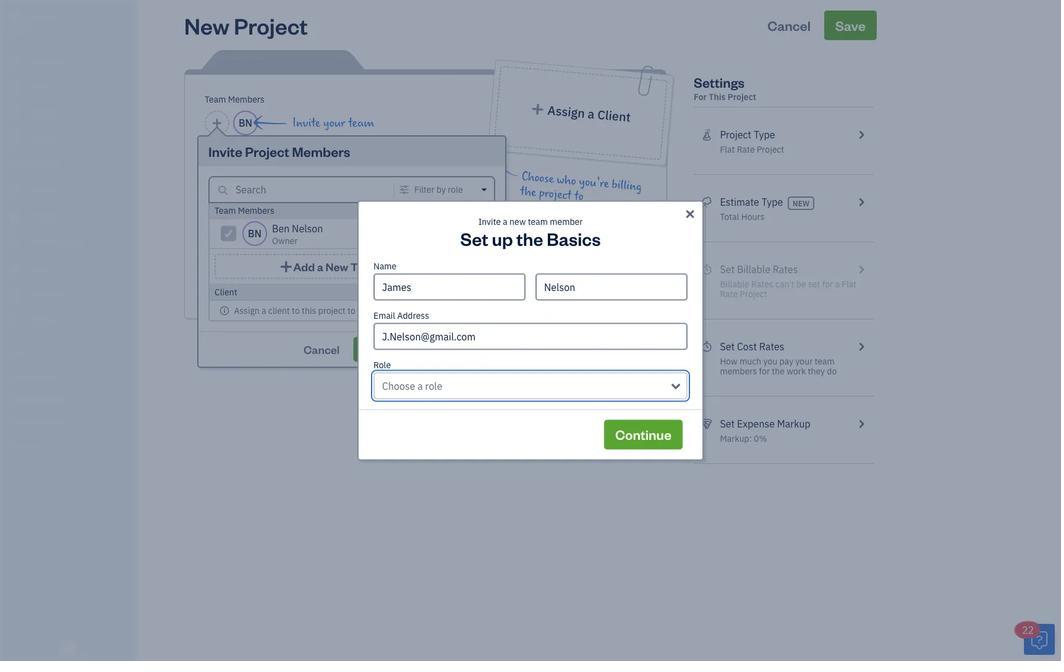 Task type: vqa. For each thing, say whether or not it's contained in the screenshot.
Settings
yes



Task type: locate. For each thing, give the bounding box(es) containing it.
1 vertical spatial cancel
[[304, 342, 340, 357]]

items
[[9, 394, 28, 404]]

1 vertical spatial assign
[[363, 205, 389, 216]]

2 horizontal spatial team
[[815, 356, 835, 367]]

team members up add team member icon
[[205, 94, 265, 105]]

invite project members
[[208, 143, 350, 160]]

0 vertical spatial cancel
[[768, 16, 811, 34]]

much
[[740, 356, 762, 367]]

chart image
[[8, 289, 23, 301]]

assign as project manager
[[363, 205, 465, 216]]

0 vertical spatial settings
[[694, 73, 745, 91]]

0%
[[754, 433, 767, 445]]

owner for ben
[[272, 235, 298, 247]]

pay
[[780, 356, 794, 367]]

invite for invite project members
[[208, 143, 242, 160]]

team up end date in  format text box
[[215, 205, 236, 216]]

0 vertical spatial owner
[[10, 24, 34, 35]]

team members up end date in  format text box
[[215, 205, 274, 216]]

assign inside assign a client
[[547, 102, 586, 121]]

you
[[764, 356, 778, 367]]

settings inside settings for this project
[[694, 73, 745, 91]]

the inside how much you pay your team members for the work they do
[[772, 366, 785, 377]]

invite up invite project members
[[293, 116, 320, 130]]

they
[[808, 366, 825, 377]]

flat right as
[[408, 208, 423, 220]]

email
[[374, 310, 395, 321]]

1 horizontal spatial invite
[[293, 116, 320, 130]]

0 vertical spatial role
[[448, 184, 463, 195]]

role
[[448, 184, 463, 195], [425, 380, 443, 393]]

1 horizontal spatial owner
[[272, 235, 298, 247]]

set up how
[[720, 340, 735, 353]]

0 horizontal spatial services
[[45, 394, 75, 404]]

client
[[268, 305, 290, 316]]

add team member image
[[211, 116, 223, 130]]

set
[[460, 227, 488, 250], [720, 340, 735, 353], [720, 418, 735, 431]]

choose inside the choose who you're billing the project to
[[521, 170, 555, 186]]

0 horizontal spatial flat
[[408, 208, 423, 220]]

close image
[[684, 207, 697, 222]]

chevronright image
[[856, 340, 867, 354]]

2 horizontal spatial invite
[[478, 216, 501, 227]]

add a new team member
[[293, 259, 425, 274]]

type up "flat rate project"
[[754, 128, 775, 141]]

estimates image
[[701, 195, 713, 210]]

1 horizontal spatial choose
[[521, 170, 555, 186]]

1 horizontal spatial flat
[[720, 144, 735, 155]]

the
[[520, 185, 537, 200], [517, 227, 543, 250], [772, 366, 785, 377]]

team right work
[[815, 356, 835, 367]]

cancel left save
[[768, 16, 811, 34]]

settings for settings
[[9, 440, 38, 450]]

info image
[[475, 206, 485, 216], [220, 306, 230, 316]]

2 vertical spatial assign
[[234, 305, 260, 316]]

to for a
[[348, 305, 355, 316]]

0 horizontal spatial assign
[[234, 305, 260, 316]]

1 horizontal spatial cancel button
[[756, 11, 822, 40]]

0 horizontal spatial client
[[215, 286, 237, 298]]

plus image for assign
[[530, 102, 545, 116]]

0 horizontal spatial cancel button
[[293, 337, 351, 362]]

update team members button
[[353, 337, 495, 362]]

a for assign a client to this project to invite them.
[[262, 305, 266, 316]]

your
[[323, 116, 345, 130], [796, 356, 813, 367]]

0 vertical spatial type
[[754, 128, 775, 141]]

owner up 'dashboard' icon in the top of the page
[[10, 24, 34, 35]]

expenses image
[[701, 417, 713, 432]]

to left this
[[292, 305, 300, 316]]

project for who
[[539, 186, 572, 203]]

email address
[[374, 310, 429, 321]]

1 vertical spatial add
[[270, 276, 288, 289]]

project right as
[[402, 205, 429, 216]]

1 vertical spatial chevronright image
[[856, 195, 867, 210]]

members up invite project members
[[228, 94, 265, 105]]

settings up the this
[[694, 73, 745, 91]]

owner up 'add a service' button
[[272, 235, 298, 247]]

end date
[[200, 207, 235, 219]]

type for project type
[[754, 128, 775, 141]]

0 horizontal spatial cancel
[[304, 342, 340, 357]]

0 vertical spatial rate
[[737, 144, 755, 155]]

0 horizontal spatial nelson
[[10, 11, 38, 23]]

1 vertical spatial services
[[45, 394, 75, 404]]

new project
[[184, 11, 308, 40]]

to down the who
[[574, 189, 584, 204]]

2 vertical spatial the
[[772, 366, 785, 377]]

0 vertical spatial nelson
[[10, 11, 38, 23]]

invite for invite your team
[[293, 116, 320, 130]]

1 horizontal spatial cancel
[[768, 16, 811, 34]]

1 vertical spatial flat
[[408, 208, 423, 220]]

services right and
[[45, 394, 75, 404]]

project inside the choose who you're billing the project to
[[539, 186, 572, 203]]

a inside assign a client
[[587, 106, 595, 122]]

nelson inside 'ben nelson owner'
[[292, 222, 323, 235]]

0 vertical spatial client
[[597, 106, 631, 125]]

team left "member"
[[350, 259, 379, 274]]

choose left the who
[[521, 170, 555, 186]]

invite
[[293, 116, 320, 130], [208, 143, 242, 160], [478, 216, 501, 227]]

nelson left llc at the left top of page
[[10, 11, 38, 23]]

payment image
[[8, 159, 23, 171]]

to for who
[[574, 189, 584, 204]]

client
[[597, 106, 631, 125], [215, 286, 237, 298]]

llc
[[40, 11, 57, 23]]

address
[[397, 310, 429, 321]]

role for filter by role
[[448, 184, 463, 195]]

team right the new
[[528, 216, 548, 227]]

set expense markup
[[720, 418, 811, 431]]

a for add a new team member
[[317, 259, 323, 274]]

0 vertical spatial the
[[520, 185, 537, 200]]

0 horizontal spatial choose
[[382, 380, 415, 393]]

plus image
[[530, 102, 545, 116], [279, 260, 293, 273]]

1 vertical spatial settings
[[9, 440, 38, 450]]

0 horizontal spatial settings
[[9, 440, 38, 450]]

team members up and
[[9, 371, 63, 382]]

1 vertical spatial choose
[[382, 380, 415, 393]]

you're
[[579, 175, 610, 191]]

2 vertical spatial set
[[720, 418, 735, 431]]

role
[[374, 359, 391, 371]]

1 horizontal spatial plus image
[[530, 102, 545, 116]]

continue
[[615, 426, 672, 444]]

0 vertical spatial chevronright image
[[856, 127, 867, 142]]

1 vertical spatial plus image
[[279, 260, 293, 273]]

as
[[391, 205, 400, 216]]

info image down caretdown icon
[[475, 206, 485, 216]]

assign
[[547, 102, 586, 121], [363, 205, 389, 216], [234, 305, 260, 316]]

0 horizontal spatial project
[[318, 305, 346, 316]]

invoice image
[[8, 133, 23, 145]]

a inside "field"
[[418, 380, 423, 393]]

your up project name text field
[[323, 116, 345, 130]]

choose inside "field"
[[382, 380, 415, 393]]

type
[[754, 128, 775, 141], [762, 196, 783, 209]]

chevronright image for project type
[[856, 127, 867, 142]]

flat down project type
[[720, 144, 735, 155]]

2 horizontal spatial to
[[574, 189, 584, 204]]

filter by role button
[[397, 184, 492, 195]]

nelson right ben
[[292, 222, 323, 235]]

to left the invite
[[348, 305, 355, 316]]

0 horizontal spatial rate
[[425, 208, 443, 220]]

0 horizontal spatial team
[[348, 116, 374, 130]]

members up "items and services"
[[30, 371, 63, 382]]

0 horizontal spatial role
[[425, 380, 443, 393]]

project right this
[[318, 305, 346, 316]]

and
[[30, 394, 43, 404]]

members down the invite your team
[[292, 143, 350, 160]]

plus image inside assign a client button
[[530, 102, 545, 116]]

1 horizontal spatial settings
[[694, 73, 745, 91]]

plus image
[[257, 275, 268, 290]]

owner inside nelson llc owner
[[10, 24, 34, 35]]

choose down role
[[382, 380, 415, 393]]

1 vertical spatial new
[[326, 259, 348, 274]]

1 chevronright image from the top
[[856, 127, 867, 142]]

0 horizontal spatial new
[[184, 11, 230, 40]]

assign a client to this project to invite them.
[[234, 305, 403, 316]]

members
[[228, 94, 265, 105], [292, 143, 350, 160], [238, 205, 274, 216], [436, 342, 484, 357], [30, 371, 63, 382]]

team
[[205, 94, 226, 105], [215, 205, 236, 216], [350, 259, 379, 274], [405, 342, 433, 357], [9, 371, 29, 382]]

rate down filter by role
[[425, 208, 443, 220]]

rate
[[737, 144, 755, 155], [425, 208, 443, 220]]

settings inside settings link
[[9, 440, 38, 450]]

for
[[759, 366, 770, 377]]

team inside how much you pay your team members for the work they do
[[815, 356, 835, 367]]

team down the address
[[405, 342, 433, 357]]

nelson
[[10, 11, 38, 23], [292, 222, 323, 235]]

the right up
[[517, 227, 543, 250]]

1 horizontal spatial team
[[528, 216, 548, 227]]

rate down project type
[[737, 144, 755, 155]]

new
[[184, 11, 230, 40], [326, 259, 348, 274]]

total hours
[[720, 211, 765, 223]]

1 horizontal spatial info image
[[475, 206, 485, 216]]

plus image up add a service
[[279, 260, 293, 273]]

assign a client button
[[493, 66, 668, 160]]

plus image left assign a client
[[530, 102, 545, 116]]

expense
[[737, 418, 775, 431]]

0 vertical spatial new
[[184, 11, 230, 40]]

owner inside 'ben nelson owner'
[[272, 235, 298, 247]]

1 vertical spatial role
[[425, 380, 443, 393]]

set left up
[[460, 227, 488, 250]]

1 vertical spatial team
[[528, 216, 548, 227]]

0 horizontal spatial add
[[270, 276, 288, 289]]

2 vertical spatial chevronright image
[[856, 417, 867, 432]]

add
[[293, 259, 315, 274], [270, 276, 288, 289]]

bank
[[9, 417, 27, 427]]

hours
[[741, 211, 765, 223]]

0 horizontal spatial to
[[292, 305, 300, 316]]

2 vertical spatial team
[[815, 356, 835, 367]]

End date in  format text field
[[200, 224, 350, 237]]

settings link
[[3, 435, 132, 456]]

chevronright image
[[856, 127, 867, 142], [856, 195, 867, 210], [856, 417, 867, 432]]

type up the hours
[[762, 196, 783, 209]]

projects image
[[701, 127, 713, 142]]

team up items
[[9, 371, 29, 382]]

role right by
[[448, 184, 463, 195]]

choose for who
[[521, 170, 555, 186]]

cancel button down assign a client to this project to invite them.
[[293, 337, 351, 362]]

team up project name text field
[[348, 116, 374, 130]]

set for set expense markup
[[720, 418, 735, 431]]

basics
[[547, 227, 601, 250]]

0 vertical spatial flat
[[720, 144, 735, 155]]

rates
[[759, 340, 785, 353]]

1 vertical spatial rate
[[425, 208, 443, 220]]

to inside the choose who you're billing the project to
[[574, 189, 584, 204]]

role down update team members button
[[425, 380, 443, 393]]

1 vertical spatial your
[[796, 356, 813, 367]]

dashboard image
[[8, 55, 23, 67]]

assign a client
[[547, 102, 631, 125]]

a
[[587, 106, 595, 122], [503, 216, 508, 227], [317, 259, 323, 274], [291, 276, 296, 289], [262, 305, 266, 316], [418, 380, 423, 393]]

set up markup:
[[720, 418, 735, 431]]

the up the new
[[520, 185, 537, 200]]

3 chevronright image from the top
[[856, 417, 867, 432]]

info image left client
[[220, 306, 230, 316]]

1 horizontal spatial add
[[293, 259, 315, 274]]

settings
[[694, 73, 745, 91], [9, 440, 38, 450]]

plus image for add
[[279, 260, 293, 273]]

assign for assign a client
[[547, 102, 586, 121]]

flat rate
[[408, 208, 443, 220]]

choose a role
[[382, 380, 443, 393]]

team inside main "element"
[[9, 371, 29, 382]]

filter by role
[[414, 184, 463, 195]]

project
[[539, 186, 572, 203], [402, 205, 429, 216], [318, 305, 346, 316]]

1 vertical spatial the
[[517, 227, 543, 250]]

0 horizontal spatial invite
[[208, 143, 242, 160]]

expense image
[[8, 185, 23, 197]]

services down end date
[[200, 250, 239, 262]]

the right 'for'
[[772, 366, 785, 377]]

cancel button
[[756, 11, 822, 40], [293, 337, 351, 362]]

connections
[[29, 417, 73, 427]]

2 horizontal spatial project
[[539, 186, 572, 203]]

project up member
[[539, 186, 572, 203]]

apps link
[[3, 343, 132, 365]]

0 vertical spatial set
[[460, 227, 488, 250]]

0 horizontal spatial your
[[323, 116, 345, 130]]

1 vertical spatial set
[[720, 340, 735, 353]]

1 horizontal spatial assign
[[363, 205, 389, 216]]

bn left ben
[[248, 227, 262, 240]]

a inside invite a new team member set up the basics
[[503, 216, 508, 227]]

who
[[556, 173, 577, 188]]

invite down add team member icon
[[208, 143, 242, 160]]

1 vertical spatial project
[[402, 205, 429, 216]]

cancel down assign a client to this project to invite them.
[[304, 342, 340, 357]]

1 horizontal spatial nelson
[[292, 222, 323, 235]]

2 chevronright image from the top
[[856, 195, 867, 210]]

invite left the new
[[478, 216, 501, 227]]

invite your team
[[293, 116, 374, 130]]

1 horizontal spatial to
[[348, 305, 355, 316]]

0 vertical spatial invite
[[293, 116, 320, 130]]

0 vertical spatial project
[[539, 186, 572, 203]]

1 vertical spatial cancel button
[[293, 337, 351, 362]]

estimate type
[[720, 196, 783, 209]]

0 vertical spatial plus image
[[530, 102, 545, 116]]

how
[[720, 356, 738, 367]]

invite inside invite a new team member set up the basics
[[478, 216, 501, 227]]

2 horizontal spatial assign
[[547, 102, 586, 121]]

project image
[[8, 211, 23, 223]]

0 horizontal spatial plus image
[[279, 260, 293, 273]]

bank connections link
[[3, 412, 132, 434]]

Last Name text field
[[536, 274, 688, 301]]

role inside "field"
[[425, 380, 443, 393]]

2 vertical spatial invite
[[478, 216, 501, 227]]

1 horizontal spatial project
[[402, 205, 429, 216]]

client image
[[8, 81, 23, 93]]

members up choose a role
[[436, 342, 484, 357]]

cancel
[[768, 16, 811, 34], [304, 342, 340, 357]]

add up add a service
[[293, 259, 315, 274]]

settings down bank
[[9, 440, 38, 450]]

new inside button
[[326, 259, 348, 274]]

add right plus icon at the left top of the page
[[270, 276, 288, 289]]

chevronright image for set expense markup
[[856, 417, 867, 432]]

2 vertical spatial team members
[[9, 371, 63, 382]]

estimate image
[[8, 107, 23, 119]]

project for a
[[318, 305, 346, 316]]

settings image
[[397, 185, 412, 195]]

bn right add team member icon
[[239, 117, 252, 130]]

services
[[200, 250, 239, 262], [45, 394, 75, 404]]

Choose a role field
[[374, 373, 688, 400]]

bn
[[239, 117, 252, 130], [248, 227, 262, 240]]

1 vertical spatial nelson
[[292, 222, 323, 235]]

team inside invite a new team member set up the basics
[[528, 216, 548, 227]]

1 horizontal spatial rate
[[737, 144, 755, 155]]

1 vertical spatial owner
[[272, 235, 298, 247]]

0 vertical spatial team
[[348, 116, 374, 130]]

owner for nelson
[[10, 24, 34, 35]]

0 vertical spatial add
[[293, 259, 315, 274]]

plus image inside add a new team member button
[[279, 260, 293, 273]]

0 horizontal spatial owner
[[10, 24, 34, 35]]

1 vertical spatial invite
[[208, 143, 242, 160]]

cancel button left save button
[[756, 11, 822, 40]]

your right pay
[[796, 356, 813, 367]]

0 vertical spatial assign
[[547, 102, 586, 121]]

invite a new team member set up the basics
[[460, 216, 601, 250]]

1 horizontal spatial role
[[448, 184, 463, 195]]

2 vertical spatial project
[[318, 305, 346, 316]]

rate for date
[[425, 208, 443, 220]]



Task type: describe. For each thing, give the bounding box(es) containing it.
them.
[[381, 305, 403, 316]]

apps
[[9, 349, 28, 359]]

Enter an email address text field
[[374, 323, 688, 350]]

assign for assign a client to this project to invite them.
[[234, 305, 260, 316]]

main element
[[0, 0, 167, 662]]

update team members
[[364, 342, 484, 357]]

set cost rates
[[720, 340, 785, 353]]

project inside settings for this project
[[728, 91, 756, 103]]

timer image
[[8, 237, 23, 249]]

team up add team member icon
[[205, 94, 226, 105]]

member
[[550, 216, 583, 227]]

cancel for the top cancel button
[[768, 16, 811, 34]]

cost
[[737, 340, 757, 353]]

work
[[787, 366, 806, 377]]

name
[[374, 260, 397, 272]]

add for add a new team member
[[293, 259, 315, 274]]

set inside invite a new team member set up the basics
[[460, 227, 488, 250]]

members up end date in  format text box
[[238, 205, 274, 216]]

1 vertical spatial bn
[[248, 227, 262, 240]]

members inside button
[[436, 342, 484, 357]]

chevronright image for estimate type
[[856, 195, 867, 210]]

items and services link
[[3, 389, 132, 411]]

estimate
[[720, 196, 759, 209]]

member
[[382, 259, 425, 274]]

role for choose a role
[[425, 380, 443, 393]]

save button
[[824, 11, 877, 40]]

add a service
[[270, 276, 331, 289]]

total
[[720, 211, 739, 223]]

markup:
[[720, 433, 752, 445]]

choose who you're billing the project to
[[520, 170, 643, 204]]

Search text field
[[236, 182, 385, 197]]

by
[[437, 184, 446, 195]]

flat for project type
[[720, 144, 735, 155]]

team members link
[[3, 366, 132, 388]]

team members inside main "element"
[[9, 371, 63, 382]]

Project Description text field
[[200, 185, 540, 200]]

the inside the choose who you're billing the project to
[[520, 185, 537, 200]]

a for choose a role
[[418, 380, 423, 393]]

this
[[302, 305, 316, 316]]

settings for this project
[[694, 73, 756, 103]]

date
[[217, 207, 235, 219]]

0 vertical spatial bn
[[239, 117, 252, 130]]

nelson inside nelson llc owner
[[10, 11, 38, 23]]

services inside items and services link
[[45, 394, 75, 404]]

save
[[835, 16, 866, 34]]

timetracking image
[[701, 340, 713, 354]]

a for assign a client
[[587, 106, 595, 122]]

filter
[[414, 184, 435, 195]]

for
[[694, 91, 707, 103]]

client inside assign a client
[[597, 106, 631, 125]]

project type
[[720, 128, 775, 141]]

0 vertical spatial cancel button
[[756, 11, 822, 40]]

assign for assign as project manager
[[363, 205, 389, 216]]

markup: 0%
[[720, 433, 767, 445]]

add for add a service
[[270, 276, 288, 289]]

update
[[364, 342, 402, 357]]

a for add a service
[[291, 276, 296, 289]]

flat rate project
[[720, 144, 784, 155]]

members inside main "element"
[[30, 371, 63, 382]]

billing
[[611, 178, 643, 194]]

report image
[[8, 315, 23, 327]]

new
[[510, 216, 526, 227]]

0 vertical spatial your
[[323, 116, 345, 130]]

ben nelson owner
[[272, 222, 323, 247]]

this
[[709, 91, 726, 103]]

cancel for cancel button to the bottom
[[304, 342, 340, 357]]

0 horizontal spatial info image
[[220, 306, 230, 316]]

0 vertical spatial team members
[[205, 94, 265, 105]]

how much you pay your team members for the work they do
[[720, 356, 837, 377]]

caretdown image
[[482, 185, 492, 195]]

continue button
[[604, 420, 683, 450]]

bank connections
[[9, 417, 73, 427]]

choose for a
[[382, 380, 415, 393]]

1 vertical spatial client
[[215, 286, 237, 298]]

nelson llc owner
[[10, 11, 57, 35]]

0 vertical spatial info image
[[475, 206, 485, 216]]

items and services
[[9, 394, 75, 404]]

markup
[[777, 418, 811, 431]]

freshbooks image
[[58, 642, 78, 657]]

the inside invite a new team member set up the basics
[[517, 227, 543, 250]]

members
[[720, 366, 757, 377]]

ben
[[272, 222, 290, 235]]

flat for end date
[[408, 208, 423, 220]]

settings for settings for this project
[[694, 73, 745, 91]]

a for invite a new team member set up the basics
[[503, 216, 508, 227]]

add a service button
[[200, 272, 388, 294]]

your inside how much you pay your team members for the work they do
[[796, 356, 813, 367]]

service
[[298, 276, 331, 289]]

First Name text field
[[374, 274, 526, 301]]

type for estimate type
[[762, 196, 783, 209]]

do
[[827, 366, 837, 377]]

Project Name text field
[[200, 152, 540, 176]]

add a new team member button
[[215, 254, 489, 279]]

new
[[793, 198, 810, 208]]

set up the basics dialog
[[0, 186, 1061, 476]]

invite
[[357, 305, 379, 316]]

end
[[200, 207, 215, 219]]

up
[[492, 227, 513, 250]]

rate for type
[[737, 144, 755, 155]]

manager
[[431, 205, 465, 216]]

set for set cost rates
[[720, 340, 735, 353]]

money image
[[8, 263, 23, 275]]

1 vertical spatial team members
[[215, 205, 274, 216]]

0 vertical spatial services
[[200, 250, 239, 262]]



